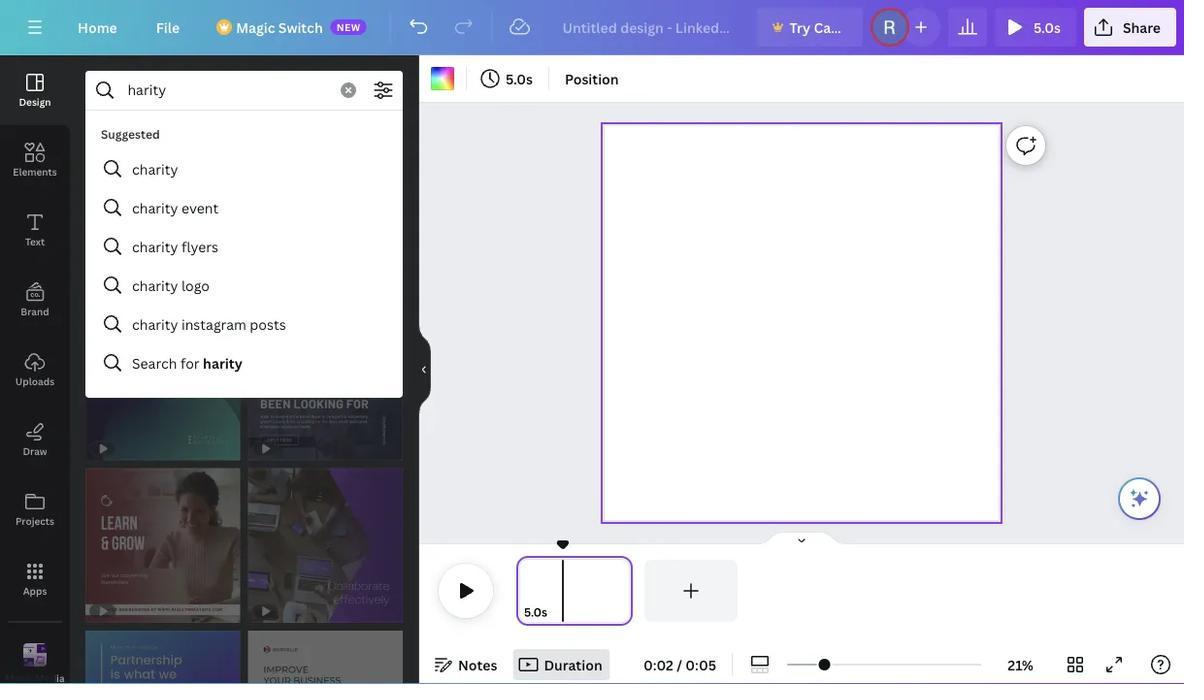 Task type: vqa. For each thing, say whether or not it's contained in the screenshot.
Trash
no



Task type: describe. For each thing, give the bounding box(es) containing it.
draw button
[[0, 405, 70, 475]]

charity for charity instagram posts
[[132, 315, 178, 333]]

before you dig in... get our inside tips on video editing.
[[145, 240, 343, 275]]

templates
[[138, 127, 206, 145]]

posts
[[250, 315, 286, 333]]

2 vertical spatial 5.0s button
[[524, 603, 548, 622]]

for
[[180, 354, 200, 372]]

0:02 / 0:05
[[644, 656, 717, 674]]

5.0s for 5.0s button inside the the main menu bar
[[1034, 18, 1061, 36]]

search for harity
[[132, 354, 243, 372]]

video
[[267, 259, 298, 275]]

main menu bar
[[0, 0, 1184, 55]]

trimming, end edge slider
[[616, 560, 633, 622]]

charity button
[[85, 150, 403, 188]]

masterclass linkedin video ad group
[[85, 468, 240, 623]]

charity flyers button
[[85, 227, 403, 266]]

brand button
[[0, 265, 70, 335]]

new
[[337, 20, 361, 33]]

position
[[565, 69, 619, 88]]

design
[[19, 95, 51, 108]]

charity for charity
[[132, 160, 178, 178]]

magic
[[236, 18, 275, 36]]

5.0s button inside the main menu bar
[[995, 8, 1077, 47]]

notes button
[[427, 650, 505, 681]]

magic switch
[[236, 18, 323, 36]]

video
[[98, 182, 136, 200]]

logo
[[181, 276, 210, 295]]

2 vertical spatial 5.0s
[[524, 604, 548, 620]]

share
[[1123, 18, 1161, 36]]

5.0s for 5.0s button to the middle
[[506, 69, 533, 88]]

uploads
[[15, 375, 55, 388]]

0:05
[[686, 656, 717, 674]]

text button
[[0, 195, 70, 265]]

instagram
[[181, 315, 247, 333]]

hide image
[[418, 323, 431, 417]]

hide pages image
[[755, 531, 849, 547]]

search
[[132, 354, 177, 372]]

/
[[677, 656, 682, 674]]

apps
[[23, 584, 47, 598]]

charity for charity event
[[132, 199, 178, 217]]

text
[[25, 235, 45, 248]]

#ffffff image
[[431, 67, 454, 90]]

charity instagram posts button
[[85, 305, 403, 344]]

suggested
[[101, 126, 160, 142]]

home
[[78, 18, 117, 36]]

charity logo button
[[85, 266, 403, 305]]



Task type: locate. For each thing, give the bounding box(es) containing it.
try
[[790, 18, 811, 36]]

video button
[[85, 172, 148, 211]]

2 charity from the top
[[132, 199, 178, 217]]

duration
[[544, 656, 603, 674]]

charity logo
[[132, 276, 210, 295]]

charity up search
[[132, 315, 178, 333]]

position button
[[557, 63, 627, 94]]

projects button
[[0, 475, 70, 545]]

5.0s button
[[995, 8, 1077, 47], [475, 63, 541, 94], [524, 603, 548, 622]]

0 vertical spatial 5.0s
[[1034, 18, 1061, 36]]

get
[[145, 259, 165, 275]]

elements button
[[0, 125, 70, 195]]

1 vertical spatial 5.0s
[[506, 69, 533, 88]]

charity instagram posts
[[132, 315, 286, 333]]

apps button
[[0, 545, 70, 615]]

charity flyers
[[132, 237, 219, 256]]

elements
[[13, 165, 57, 178]]

3 charity from the top
[[132, 237, 178, 256]]

before
[[145, 240, 189, 259]]

21% button
[[989, 650, 1052, 681]]

draw
[[23, 445, 47, 458]]

1 charity from the top
[[132, 160, 178, 178]]

flyers
[[181, 237, 219, 256]]

switch
[[278, 18, 323, 36]]

home link
[[62, 8, 133, 47]]

green gradient technology professional/business services linkedin video ad group
[[85, 306, 240, 461]]

share button
[[1084, 8, 1177, 47]]

uploads button
[[0, 335, 70, 405]]

5.0s left position dropdown button
[[506, 69, 533, 88]]

our
[[168, 259, 187, 275]]

charity up the before at the top left of the page
[[132, 199, 178, 217]]

try canva pro button
[[757, 8, 881, 47]]

charity down templates
[[132, 160, 178, 178]]

on
[[250, 259, 264, 275]]

file
[[156, 18, 180, 36]]

5.0s button left share dropdown button
[[995, 8, 1077, 47]]

pro
[[858, 18, 881, 36]]

notes
[[458, 656, 498, 674]]

5.0s left share dropdown button
[[1034, 18, 1061, 36]]

charity down the get
[[132, 276, 178, 295]]

Search LinkedIn Video Ad templates search field
[[124, 72, 329, 109]]

charity for charity flyers
[[132, 237, 178, 256]]

blue and white simple hiring linkedin video ad group
[[248, 306, 403, 461]]

inside
[[190, 259, 223, 275]]

harity
[[203, 354, 243, 372]]

templates button
[[85, 117, 258, 154]]

charity event button
[[85, 188, 403, 227]]

Page title text field
[[556, 603, 564, 622]]

brand
[[21, 305, 49, 318]]

canva
[[814, 18, 855, 36]]

0:02
[[644, 656, 674, 674]]

1 vertical spatial 5.0s button
[[475, 63, 541, 94]]

5.0s inside the main menu bar
[[1034, 18, 1061, 36]]

list
[[85, 118, 403, 383]]

charity up the get
[[132, 237, 178, 256]]

file button
[[141, 8, 195, 47]]

you
[[192, 240, 217, 259]]

5 charity from the top
[[132, 315, 178, 333]]

canva assistant image
[[1128, 487, 1151, 511]]

charity event
[[132, 199, 219, 217]]

charity
[[132, 160, 178, 178], [132, 199, 178, 217], [132, 237, 178, 256], [132, 276, 178, 295], [132, 315, 178, 333]]

projects
[[16, 515, 54, 528]]

5.0s
[[1034, 18, 1061, 36], [506, 69, 533, 88], [524, 604, 548, 620]]

21%
[[1008, 656, 1034, 674]]

dig
[[220, 240, 240, 259]]

4 charity from the top
[[132, 276, 178, 295]]

duration button
[[513, 650, 610, 681]]

editing.
[[301, 259, 343, 275]]

in...
[[244, 240, 267, 259]]

5.0s button right #ffffff icon
[[475, 63, 541, 94]]

5.0s button left page title text field
[[524, 603, 548, 622]]

5.0s left page title text field
[[524, 604, 548, 620]]

tips
[[226, 259, 247, 275]]

violet gradient technology professional/business services linkedin video ad group
[[248, 468, 403, 623]]

Design title text field
[[547, 8, 749, 47]]

side panel tab list
[[0, 55, 70, 684]]

trimming, start edge slider
[[516, 560, 534, 622]]

design button
[[0, 55, 70, 125]]

try canva pro
[[790, 18, 881, 36]]

event
[[181, 199, 219, 217]]

charity for charity logo
[[132, 276, 178, 295]]

list containing charity
[[85, 118, 403, 383]]

0 vertical spatial 5.0s button
[[995, 8, 1077, 47]]



